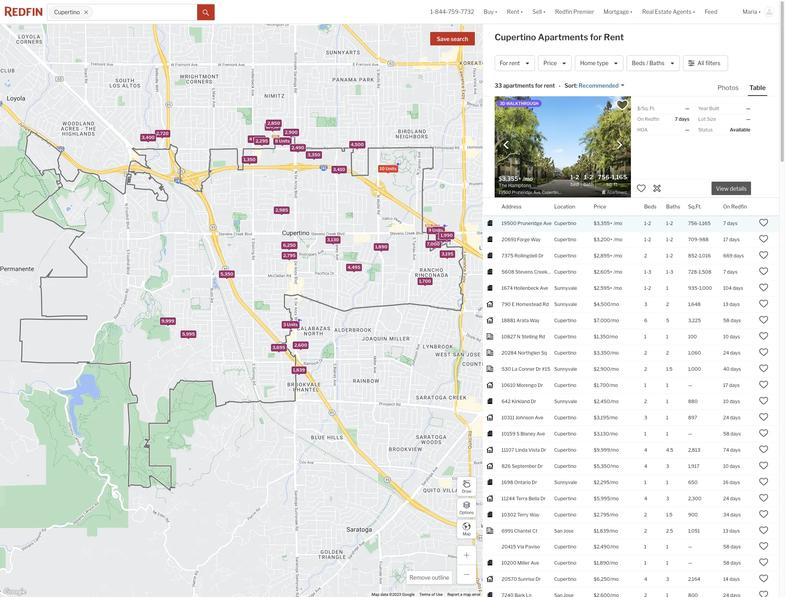 Task type: vqa. For each thing, say whether or not it's contained in the screenshot.
897
yes



Task type: describe. For each thing, give the bounding box(es) containing it.
location button
[[555, 198, 576, 216]]

4 for 11244 terra bella dr
[[645, 496, 648, 502]]

way for 20691 forge way
[[531, 237, 541, 243]]

rd for 790 e homestead rd
[[543, 302, 549, 308]]

sq.
[[607, 182, 613, 187]]

33
[[495, 82, 502, 89]]

756- for 756-1,165
[[689, 221, 700, 226]]

days for $1,839 /mo
[[730, 529, 741, 534]]

view details button
[[712, 182, 752, 195]]

24 for 1,060
[[724, 350, 730, 356]]

34
[[724, 512, 730, 518]]

10827 n stelling rd
[[502, 334, 546, 340]]

58 days for $3,130 /mo
[[724, 431, 742, 437]]

$2,450
[[594, 399, 610, 405]]

$2,490
[[594, 545, 610, 551]]

58 for $3,130 /mo
[[724, 431, 730, 437]]

/mo for $3,195 /mo
[[610, 415, 618, 421]]

favorite this home image for $2,605+ /mo
[[760, 267, 769, 276]]

ave for johnson
[[535, 415, 544, 421]]

24 for 897
[[724, 415, 730, 421]]

5,350
[[221, 272, 233, 277]]

— up '2,164' at the bottom right of page
[[689, 561, 693, 567]]

ft. inside 756-1,165 sq. ft.
[[614, 182, 619, 187]]

favorite this home image for $5,350 /mo
[[760, 461, 769, 471]]

days for $7,000 /mo
[[731, 318, 742, 324]]

7375
[[502, 253, 514, 259]]

days for $4,500 /mo
[[730, 302, 741, 308]]

880
[[689, 399, 698, 405]]

756- for 756-1,165 sq. ft.
[[598, 174, 612, 181]]

terms
[[420, 593, 431, 598]]

20691 forge way
[[502, 237, 541, 243]]

100
[[689, 334, 697, 340]]

/mo for $3,200+ /mo
[[614, 237, 623, 243]]

$2,605+
[[594, 269, 613, 275]]

13 for 1,051
[[724, 529, 729, 534]]

days for $2,605+ /mo
[[728, 269, 738, 275]]

10 inside map region
[[380, 166, 385, 171]]

$2,450 /mo
[[594, 399, 619, 405]]

/
[[647, 60, 649, 67]]

— down 1,051
[[689, 545, 693, 551]]

24 for 2,300
[[724, 496, 730, 502]]

— left status
[[686, 127, 690, 133]]

7 days for 728-1,508
[[724, 269, 738, 275]]

826 september dr
[[502, 464, 543, 470]]

days for $3,130 /mo
[[731, 431, 742, 437]]

details
[[730, 186, 747, 192]]

paviso
[[526, 545, 540, 551]]

favorite this home image for $5,995 /mo
[[760, 494, 769, 503]]

14 days
[[724, 577, 741, 583]]

favorite this home image for $2,900 /mo
[[760, 364, 769, 374]]

redfin premier button
[[551, 0, 599, 24]]

conner
[[519, 366, 535, 372]]

recommended button
[[578, 82, 626, 90]]

sunnyvale for 1698 ontario dr
[[555, 480, 578, 486]]

530
[[502, 366, 511, 372]]

10610 morengo dr
[[502, 383, 543, 389]]

$/sq.
[[638, 106, 649, 112]]

0 vertical spatial price
[[544, 60, 557, 67]]

chantel
[[515, 529, 532, 534]]

0 horizontal spatial on redfin
[[638, 116, 660, 122]]

beds button
[[645, 198, 657, 216]]

sell
[[533, 8, 542, 15]]

2,600
[[295, 343, 307, 348]]

2.5
[[667, 529, 674, 534]]

days for $1,350 /mo
[[730, 334, 741, 340]]

4 inside map region
[[249, 136, 252, 142]]

1 vertical spatial 1,000
[[689, 366, 702, 372]]

redfin inside redfin premier button
[[556, 8, 573, 15]]

beds / baths
[[632, 60, 665, 67]]

table
[[750, 84, 766, 92]]

2,450
[[266, 124, 279, 129]]

cupertino for 10159 s blaney ave
[[555, 431, 577, 437]]

cupertino for 20691 forge way
[[555, 237, 577, 243]]

cupertino apartments for rent
[[495, 32, 624, 42]]

2,490
[[292, 145, 304, 150]]

5,995
[[182, 332, 195, 337]]

remove outline button
[[407, 572, 452, 585]]

september
[[512, 464, 537, 470]]

2,813
[[689, 447, 701, 453]]

/mo for $2,595+ /mo
[[614, 285, 623, 291]]

7,000
[[427, 241, 440, 247]]

dr for 1698 ontario dr
[[532, 480, 538, 486]]

0 vertical spatial 1,000
[[700, 285, 713, 291]]

view details
[[717, 186, 747, 192]]

stelling
[[522, 334, 538, 340]]

next button image
[[616, 141, 624, 149]]

/mo for $3,130 /mo
[[610, 431, 618, 437]]

dr for 642 kirkland dr
[[531, 399, 537, 405]]

on inside on redfin button
[[724, 203, 731, 210]]

$2,895+ /mo
[[594, 253, 623, 259]]

— up available
[[747, 116, 751, 122]]

for for rent
[[536, 82, 543, 89]]

790 e homestead rd
[[502, 302, 549, 308]]

$4,500
[[594, 302, 611, 308]]

favorite this home image for $7,000 /mo
[[760, 315, 769, 325]]

map for map
[[463, 532, 471, 537]]

buy
[[484, 8, 494, 15]]

$3,355+ /mo
[[594, 221, 623, 226]]

$1,350
[[594, 334, 610, 340]]

ave right blaney
[[537, 431, 546, 437]]

1- inside 1-2 bath
[[585, 174, 590, 181]]

10 days for 880
[[724, 399, 741, 405]]

4 units
[[249, 136, 264, 142]]

estate
[[655, 8, 672, 15]]

7732
[[461, 8, 475, 15]]

1 vertical spatial rent
[[604, 32, 624, 42]]

642
[[502, 399, 511, 405]]

size
[[707, 116, 717, 122]]

$6,250 /mo
[[594, 577, 619, 583]]

1,700
[[419, 278, 431, 284]]

rent ▾
[[507, 8, 524, 15]]

104
[[724, 285, 732, 291]]

1.5 for 1,000
[[667, 366, 673, 372]]

days for $3,350 /mo
[[731, 350, 741, 356]]

favorite this home image for $2,595+ /mo
[[760, 283, 769, 292]]

favorite this home image for $4,500 /mo
[[760, 299, 769, 309]]

filters
[[706, 60, 721, 67]]

/mo for $5,995 /mo
[[611, 496, 619, 502]]

2,164
[[689, 577, 701, 583]]

ave for hollenbeck
[[540, 285, 549, 291]]

units for 10 units
[[386, 166, 397, 171]]

3,350
[[308, 152, 321, 157]]

1 vertical spatial redfin
[[645, 116, 660, 122]]

0 vertical spatial ft.
[[650, 106, 656, 112]]

$3,355+
[[594, 221, 613, 226]]

cupertino for 11107 linda vista dr
[[555, 447, 577, 453]]

rent inside button
[[510, 60, 520, 67]]

▾ for sell ▾
[[544, 8, 546, 15]]

2 inside 1-2 bed
[[576, 174, 580, 181]]

1-2 bed
[[571, 174, 580, 187]]

1 vertical spatial on redfin
[[724, 203, 748, 210]]

favorite this home image for $2,490 /mo
[[760, 542, 769, 552]]

x-out this home image
[[653, 184, 662, 193]]

cupertino for 10302 terry way
[[555, 512, 577, 518]]

dr right bella
[[541, 496, 546, 502]]

0 horizontal spatial on
[[638, 116, 644, 122]]

sq.ft. button
[[689, 198, 702, 216]]

dr right vista
[[541, 447, 547, 453]]

10 for $5,350 /mo
[[724, 464, 729, 470]]

baths inside button
[[650, 60, 665, 67]]

favorite this home image for $2,450 /mo
[[760, 396, 769, 406]]

search
[[451, 36, 469, 42]]

ave for pruneridge
[[544, 221, 552, 226]]

40
[[724, 366, 730, 372]]

favorite button checkbox
[[616, 98, 630, 112]]

$1,700
[[594, 383, 610, 389]]

days for $2,295 /mo
[[730, 480, 741, 486]]

7 days for 756-1,165
[[724, 221, 738, 226]]

sunnyvale for 790 e homestead rd
[[555, 302, 578, 308]]

days for $2,490 /mo
[[731, 545, 742, 551]]

2 inside 1-2 bath
[[590, 174, 594, 181]]

10827
[[502, 334, 516, 340]]

1-844-759-7732
[[431, 8, 475, 15]]

of
[[432, 593, 435, 598]]

— up 880
[[689, 383, 693, 389]]

/mo for $2,895+ /mo
[[614, 253, 623, 259]]

la
[[512, 366, 518, 372]]

650
[[689, 480, 698, 486]]

photo of 19500 pruneridge ave, cupertino, ca 95014 image
[[495, 96, 632, 198]]

dr for 20570 sunrise dr
[[536, 577, 541, 583]]

maria ▾
[[743, 8, 762, 15]]

1- inside 1-2 bed
[[571, 174, 576, 181]]

709-988
[[689, 237, 709, 243]]

4 for 11107 linda vista dr
[[645, 447, 648, 453]]

for
[[500, 60, 509, 67]]

▾ for rent ▾
[[521, 8, 524, 15]]

/mo for $2,490 /mo
[[610, 545, 619, 551]]

5608
[[502, 269, 515, 275]]

1 1-3 from the left
[[645, 269, 652, 275]]

all filters
[[698, 60, 721, 67]]

real estate agents ▾ button
[[638, 0, 701, 24]]

$3,195
[[594, 415, 610, 421]]

/mo for $5,350 /mo
[[611, 464, 619, 470]]

10159
[[502, 431, 516, 437]]

642 kirkland dr
[[502, 399, 537, 405]]

save
[[437, 36, 450, 42]]

/mo for $2,605+ /mo
[[614, 269, 623, 275]]

— left year
[[686, 106, 690, 112]]

58 for $2,490 /mo
[[724, 545, 730, 551]]



Task type: locate. For each thing, give the bounding box(es) containing it.
0 vertical spatial rent
[[510, 60, 520, 67]]

1 horizontal spatial price
[[594, 203, 607, 210]]

map left data
[[372, 593, 380, 598]]

remove cupertino image
[[84, 10, 88, 15]]

beds left /
[[632, 60, 646, 67]]

▾ left the sell
[[521, 8, 524, 15]]

/mo for $2,900 /mo
[[611, 366, 619, 372]]

way right terry
[[530, 512, 540, 518]]

1,000 down 1,508
[[700, 285, 713, 291]]

1,165 for 756-1,165
[[700, 221, 711, 226]]

for inside 33 apartments for rent •
[[536, 82, 543, 89]]

/mo up $2,490 /mo in the right of the page
[[610, 529, 618, 534]]

1 horizontal spatial rent
[[604, 32, 624, 42]]

/mo down $5,350 /mo
[[610, 480, 619, 486]]

0 vertical spatial 13 days
[[724, 302, 741, 308]]

rd right stelling
[[539, 334, 546, 340]]

miller
[[518, 561, 530, 567]]

mortgage ▾ button
[[604, 0, 633, 24]]

▾ inside rent ▾ dropdown button
[[521, 8, 524, 15]]

year
[[699, 106, 709, 112]]

/mo down $3,350 /mo
[[611, 366, 619, 372]]

price down cupertino apartments for rent
[[544, 60, 557, 67]]

1 vertical spatial map
[[372, 593, 380, 598]]

rd for 10827 n stelling rd
[[539, 334, 546, 340]]

/mo for $9,999 /mo
[[611, 447, 619, 453]]

2 vertical spatial redfin
[[732, 203, 748, 210]]

0 horizontal spatial 1-3
[[645, 269, 652, 275]]

3 favorite this home image from the top
[[760, 348, 769, 357]]

view
[[717, 186, 729, 192]]

58 right 3,225
[[724, 318, 730, 324]]

1 17 from the top
[[724, 237, 729, 243]]

/mo down $4,500 /mo in the right bottom of the page
[[611, 318, 620, 324]]

58 up 14
[[724, 561, 730, 567]]

3 58 days from the top
[[724, 545, 742, 551]]

built
[[710, 106, 720, 112]]

real
[[643, 8, 654, 15]]

2 58 days from the top
[[724, 431, 742, 437]]

11244
[[502, 496, 515, 502]]

0 horizontal spatial 1,165
[[612, 174, 628, 181]]

756-
[[598, 174, 612, 181], [689, 221, 700, 226]]

58 days down 34 days
[[724, 545, 742, 551]]

1 vertical spatial beds
[[645, 203, 657, 210]]

map data ©2023 google
[[372, 593, 415, 598]]

7 favorite this home image from the top
[[760, 478, 769, 487]]

year built
[[699, 106, 720, 112]]

13 days down 34 days
[[724, 529, 741, 534]]

2 58 from the top
[[724, 431, 730, 437]]

/mo right $2,895+
[[614, 253, 623, 259]]

10 days for 1,917
[[724, 464, 741, 470]]

3 24 days from the top
[[724, 496, 741, 502]]

20691
[[502, 237, 517, 243]]

favorite this home image for $3,200+ /mo
[[760, 234, 769, 244]]

favorite this home image for $2,895+ /mo
[[760, 251, 769, 260]]

save search
[[437, 36, 469, 42]]

beds / baths button
[[627, 55, 680, 71]]

days for $1,700 /mo
[[730, 383, 740, 389]]

0 horizontal spatial price
[[544, 60, 557, 67]]

9 favorite this home image from the top
[[760, 542, 769, 552]]

20415 via paviso
[[502, 545, 540, 551]]

3,400
[[142, 135, 155, 140]]

58 days down 104 days
[[724, 318, 742, 324]]

cupertino
[[54, 9, 80, 16], [495, 32, 537, 42], [555, 221, 577, 226], [555, 237, 577, 243], [555, 253, 577, 259], [555, 269, 577, 275], [555, 318, 577, 324], [555, 334, 577, 340], [555, 350, 577, 356], [555, 383, 577, 389], [555, 415, 577, 421], [555, 431, 577, 437], [555, 447, 577, 453], [555, 464, 577, 470], [555, 496, 577, 502], [555, 512, 577, 518], [555, 545, 577, 551], [555, 561, 577, 567], [555, 577, 577, 583]]

sunnyvale for 642 kirkland dr
[[555, 399, 578, 405]]

24 days for 2,300
[[724, 496, 741, 502]]

address button
[[502, 198, 522, 216]]

2 favorite this home image from the top
[[760, 267, 769, 276]]

baths left sq.ft.
[[667, 203, 681, 210]]

/mo down $2,450 /mo
[[610, 415, 618, 421]]

1 vertical spatial ft.
[[614, 182, 619, 187]]

1 10 days from the top
[[724, 334, 741, 340]]

$2,795
[[594, 512, 610, 518]]

13 days down 104 days
[[724, 302, 741, 308]]

1 vertical spatial 17
[[724, 383, 729, 389]]

days for $2,795 /mo
[[731, 512, 741, 518]]

▾
[[495, 8, 498, 15], [521, 8, 524, 15], [544, 8, 546, 15], [631, 8, 633, 15], [693, 8, 696, 15], [759, 8, 762, 15]]

10302 terry way
[[502, 512, 540, 518]]

redfin premier
[[556, 8, 595, 15]]

2 vertical spatial 24
[[724, 496, 730, 502]]

/mo for $2,795 /mo
[[610, 512, 619, 518]]

outline
[[432, 575, 450, 582]]

1 horizontal spatial ft.
[[650, 106, 656, 112]]

1,016
[[700, 253, 711, 259]]

s
[[517, 431, 520, 437]]

▾ inside sell ▾ dropdown button
[[544, 8, 546, 15]]

rent inside 33 apartments for rent •
[[544, 82, 555, 89]]

/mo up $5,350 /mo
[[611, 447, 619, 453]]

1 ▾ from the left
[[495, 8, 498, 15]]

dr left #15
[[536, 366, 541, 372]]

0 horizontal spatial rent
[[507, 8, 520, 15]]

for up home type
[[591, 32, 603, 42]]

2 ▾ from the left
[[521, 8, 524, 15]]

favorite this home image for $1,839 /mo
[[760, 526, 769, 536]]

units for 8 units
[[279, 138, 290, 144]]

6 ▾ from the left
[[759, 8, 762, 15]]

beds for beds
[[645, 203, 657, 210]]

0 horizontal spatial for
[[536, 82, 543, 89]]

table button
[[748, 84, 768, 96]]

10
[[380, 166, 385, 171], [724, 334, 729, 340], [724, 399, 729, 405], [724, 464, 729, 470]]

$2,490 /mo
[[594, 545, 619, 551]]

2,985
[[276, 207, 288, 213]]

bed
[[571, 182, 579, 187]]

10 days for 100
[[724, 334, 741, 340]]

1 horizontal spatial rent
[[544, 82, 555, 89]]

favorite this home image for $1,700 /mo
[[760, 380, 769, 390]]

view details link
[[712, 181, 752, 195]]

/mo down $2,295 /mo
[[611, 496, 619, 502]]

options button
[[457, 499, 477, 518]]

0 horizontal spatial price button
[[539, 55, 572, 71]]

$1,350 /mo
[[594, 334, 619, 340]]

0 vertical spatial 17
[[724, 237, 729, 243]]

1 horizontal spatial redfin
[[645, 116, 660, 122]]

rent down mortgage
[[604, 32, 624, 42]]

ft. right sq. on the right
[[614, 182, 619, 187]]

0 horizontal spatial baths
[[650, 60, 665, 67]]

way for 10302 terry way
[[530, 512, 540, 518]]

4 for 20570 sunrise dr
[[645, 577, 648, 583]]

0 horizontal spatial ft.
[[614, 182, 619, 187]]

1 vertical spatial 24
[[724, 415, 730, 421]]

20570
[[502, 577, 517, 583]]

/mo right $2,605+
[[614, 269, 623, 275]]

709-
[[689, 237, 700, 243]]

1 vertical spatial baths
[[667, 203, 681, 210]]

24 days up the '40 days'
[[724, 350, 741, 356]]

3 10 days from the top
[[724, 464, 741, 470]]

/mo right $2,595+
[[614, 285, 623, 291]]

1 horizontal spatial 756-
[[689, 221, 700, 226]]

6
[[645, 318, 648, 324]]

on redfin down the $/sq. ft.
[[638, 116, 660, 122]]

/mo down "$2,900 /mo" at right bottom
[[610, 383, 618, 389]]

premier
[[574, 8, 595, 15]]

previous button image
[[503, 141, 511, 149]]

728-
[[689, 269, 699, 275]]

7 for 756-1,165
[[724, 221, 727, 226]]

17 days down the '40 days'
[[724, 383, 740, 389]]

58 days up 14 days
[[724, 561, 742, 567]]

remove
[[410, 575, 431, 582]]

on down view
[[724, 203, 731, 210]]

buy ▾
[[484, 8, 498, 15]]

favorite this home image
[[760, 218, 769, 228], [760, 267, 769, 276], [760, 348, 769, 357], [760, 380, 769, 390], [760, 396, 769, 406], [760, 461, 769, 471], [760, 478, 769, 487], [760, 494, 769, 503], [760, 542, 769, 552]]

3,410
[[333, 167, 345, 172]]

▾ right buy in the top right of the page
[[495, 8, 498, 15]]

1 vertical spatial 24 days
[[724, 415, 741, 421]]

days for $2,900 /mo
[[731, 366, 742, 372]]

1 vertical spatial on
[[724, 203, 731, 210]]

favorite this home image for $3,350 /mo
[[760, 348, 769, 357]]

favorite this home image for $6,250 /mo
[[760, 575, 769, 584]]

0 vertical spatial 1,165
[[612, 174, 628, 181]]

/mo down $1,700 /mo
[[610, 399, 619, 405]]

favorite this home image for $2,795 /mo
[[760, 510, 769, 519]]

1 vertical spatial for
[[536, 82, 543, 89]]

cupertino for 7375 rollingdell dr
[[555, 253, 577, 259]]

2 horizontal spatial redfin
[[732, 203, 748, 210]]

10 days up the '40 days'
[[724, 334, 741, 340]]

©2023
[[390, 593, 402, 598]]

terry
[[518, 512, 529, 518]]

ave right the miller
[[531, 561, 540, 567]]

blvd
[[549, 269, 559, 275]]

1 vertical spatial 756-
[[689, 221, 700, 226]]

dr right ontario
[[532, 480, 538, 486]]

▾ for maria ▾
[[759, 8, 762, 15]]

8 favorite this home image from the top
[[760, 494, 769, 503]]

$7,000 /mo
[[594, 318, 620, 324]]

1 favorite this home image from the top
[[760, 218, 769, 228]]

days for $5,350 /mo
[[730, 464, 741, 470]]

▾ right the sell
[[544, 8, 546, 15]]

▾ for buy ▾
[[495, 8, 498, 15]]

heading
[[499, 175, 563, 196]]

1 horizontal spatial 1-3
[[667, 269, 674, 275]]

/mo right $3,200+
[[614, 237, 623, 243]]

ave right johnson
[[535, 415, 544, 421]]

creek
[[535, 269, 548, 275]]

3 sunnyvale from the top
[[555, 366, 578, 372]]

on redfin down details on the top right of page
[[724, 203, 748, 210]]

$2,295 /mo
[[594, 480, 619, 486]]

days for $5,995 /mo
[[731, 496, 741, 502]]

$7,000
[[594, 318, 611, 324]]

0 vertical spatial 24 days
[[724, 350, 741, 356]]

cupertino for 10610 morengo dr
[[555, 383, 577, 389]]

2 vertical spatial way
[[530, 512, 540, 518]]

1 vertical spatial rd
[[539, 334, 546, 340]]

2 vertical spatial 7
[[724, 269, 727, 275]]

1 horizontal spatial for
[[591, 32, 603, 42]]

rent right buy ▾
[[507, 8, 520, 15]]

▾ inside 'real estate agents ▾' link
[[693, 8, 696, 15]]

24 days for 1,060
[[724, 350, 741, 356]]

7 up 104
[[724, 269, 727, 275]]

1 vertical spatial 1,165
[[700, 221, 711, 226]]

58 up 74
[[724, 431, 730, 437]]

756- inside 756-1,165 sq. ft.
[[598, 174, 612, 181]]

728-1,508
[[689, 269, 712, 275]]

home
[[581, 60, 596, 67]]

1 13 days from the top
[[724, 302, 741, 308]]

beds for beds / baths
[[632, 60, 646, 67]]

/mo for $1,839 /mo
[[610, 529, 618, 534]]

58 days for $2,490 /mo
[[724, 545, 742, 551]]

0 vertical spatial rd
[[543, 302, 549, 308]]

2 13 from the top
[[724, 529, 729, 534]]

1 vertical spatial rent
[[544, 82, 555, 89]]

0 vertical spatial 13
[[724, 302, 729, 308]]

redfin inside on redfin button
[[732, 203, 748, 210]]

17 up 669
[[724, 237, 729, 243]]

10 units
[[380, 166, 397, 171]]

▾ right mortgage
[[631, 8, 633, 15]]

$1,890 /mo
[[594, 561, 619, 567]]

5 ▾ from the left
[[693, 8, 696, 15]]

days for $1,890 /mo
[[731, 561, 742, 567]]

$3,200+ /mo
[[594, 237, 623, 243]]

2 10 days from the top
[[724, 399, 741, 405]]

baths right /
[[650, 60, 665, 67]]

forge
[[518, 237, 530, 243]]

/mo for $2,450 /mo
[[610, 399, 619, 405]]

1 horizontal spatial price button
[[594, 198, 607, 216]]

24 days up 34 days
[[724, 496, 741, 502]]

baths
[[650, 60, 665, 67], [667, 203, 681, 210]]

0 horizontal spatial map
[[372, 593, 380, 598]]

rent left •
[[544, 82, 555, 89]]

1-3
[[645, 269, 652, 275], [667, 269, 674, 275]]

1 17 days from the top
[[724, 237, 740, 243]]

58 down 34
[[724, 545, 730, 551]]

units for 3 units
[[287, 322, 298, 328]]

dr right morengo
[[538, 383, 543, 389]]

7 days down 669
[[724, 269, 738, 275]]

mortgage ▾
[[604, 8, 633, 15]]

0 vertical spatial 1.5
[[667, 366, 673, 372]]

— down the '897'
[[689, 431, 693, 437]]

/mo for $7,000 /mo
[[611, 318, 620, 324]]

feed button
[[701, 0, 739, 24]]

/mo for $1,700 /mo
[[610, 383, 618, 389]]

20415
[[502, 545, 516, 551]]

756- up 709-
[[689, 221, 700, 226]]

58 days for $1,890 /mo
[[724, 561, 742, 567]]

cupertino for 10311 johnson ave
[[555, 415, 577, 421]]

0 vertical spatial beds
[[632, 60, 646, 67]]

pruneridge
[[518, 221, 543, 226]]

days for $3,195 /mo
[[731, 415, 741, 421]]

beds down x-out this home "image"
[[645, 203, 657, 210]]

1 vertical spatial 10 days
[[724, 399, 741, 405]]

58 days up '74 days'
[[724, 431, 742, 437]]

0 vertical spatial price button
[[539, 55, 572, 71]]

submit search image
[[203, 9, 209, 16]]

1 horizontal spatial 1,165
[[700, 221, 711, 226]]

sunnyvale for 530 la conner dr #15
[[555, 366, 578, 372]]

favorite this home image
[[637, 184, 647, 193], [760, 234, 769, 244], [760, 251, 769, 260], [760, 283, 769, 292], [760, 299, 769, 309], [760, 315, 769, 325], [760, 332, 769, 341], [760, 364, 769, 374], [760, 413, 769, 422], [760, 429, 769, 438], [760, 445, 769, 455], [760, 510, 769, 519], [760, 526, 769, 536], [760, 558, 769, 568], [760, 575, 769, 584], [760, 591, 769, 598]]

price button up $3,355+
[[594, 198, 607, 216]]

4 ▾ from the left
[[631, 8, 633, 15]]

dr for 10610 morengo dr
[[538, 383, 543, 389]]

sq
[[542, 350, 547, 356]]

favorite this home image for $2,295 /mo
[[760, 478, 769, 487]]

2 24 from the top
[[724, 415, 730, 421]]

1 58 from the top
[[724, 318, 730, 324]]

▾ inside mortgage ▾ dropdown button
[[631, 8, 633, 15]]

17 for 709-988
[[724, 237, 729, 243]]

2 13 days from the top
[[724, 529, 741, 534]]

favorite this home image for $1,350 /mo
[[760, 332, 769, 341]]

5 favorite this home image from the top
[[760, 396, 769, 406]]

1 vertical spatial 7 days
[[724, 221, 738, 226]]

google image
[[2, 588, 28, 598]]

17 days for 709-988
[[724, 237, 740, 243]]

▾ for mortgage ▾
[[631, 8, 633, 15]]

10 days up 16 days
[[724, 464, 741, 470]]

1 sunnyvale from the top
[[555, 285, 578, 291]]

rent inside dropdown button
[[507, 8, 520, 15]]

ct
[[533, 529, 538, 534]]

for right apartments
[[536, 82, 543, 89]]

1 horizontal spatial on redfin
[[724, 203, 748, 210]]

3 inside map region
[[283, 322, 286, 328]]

1 1.5 from the top
[[667, 366, 673, 372]]

0 vertical spatial 17 days
[[724, 237, 740, 243]]

/mo for $3,350 /mo
[[611, 350, 619, 356]]

0 vertical spatial 24
[[724, 350, 730, 356]]

1 58 days from the top
[[724, 318, 742, 324]]

826
[[502, 464, 511, 470]]

ave right pruneridge
[[544, 221, 552, 226]]

n
[[517, 334, 521, 340]]

/mo down $5,995 /mo
[[610, 512, 619, 518]]

13 down 34
[[724, 529, 729, 534]]

/mo for $3,355+ /mo
[[614, 221, 623, 226]]

/mo for $1,890 /mo
[[610, 561, 619, 567]]

2 1.5 from the top
[[667, 512, 673, 518]]

1,165 inside 756-1,165 sq. ft.
[[612, 174, 628, 181]]

4 for 826 september dr
[[645, 464, 648, 470]]

/mo down $2,595+ /mo
[[611, 302, 620, 308]]

1674 hollenbeck ave
[[502, 285, 549, 291]]

897
[[689, 415, 698, 421]]

ave down creek
[[540, 285, 549, 291]]

redfin left premier
[[556, 8, 573, 15]]

4 58 from the top
[[724, 561, 730, 567]]

▾ inside buy ▾ dropdown button
[[495, 8, 498, 15]]

1.5 for 900
[[667, 512, 673, 518]]

7 down on redfin button
[[724, 221, 727, 226]]

0 vertical spatial redfin
[[556, 8, 573, 15]]

None search field
[[93, 4, 197, 20]]

1 horizontal spatial on
[[724, 203, 731, 210]]

cupertino for 18881 arata way
[[555, 318, 577, 324]]

map inside button
[[463, 532, 471, 537]]

map down options
[[463, 532, 471, 537]]

price up $3,355+
[[594, 203, 607, 210]]

0 vertical spatial way
[[531, 237, 541, 243]]

0 vertical spatial 10 days
[[724, 334, 741, 340]]

4
[[249, 136, 252, 142], [645, 447, 648, 453], [645, 464, 648, 470], [645, 496, 648, 502], [645, 577, 648, 583]]

2 vertical spatial 24 days
[[724, 496, 741, 502]]

$3,200+
[[594, 237, 613, 243]]

on redfin
[[638, 116, 660, 122], [724, 203, 748, 210]]

cupertino for 826 september dr
[[555, 464, 577, 470]]

1 13 from the top
[[724, 302, 729, 308]]

hoa
[[638, 127, 648, 133]]

— down table button
[[747, 106, 751, 112]]

0 vertical spatial on redfin
[[638, 116, 660, 122]]

kirkland
[[512, 399, 530, 405]]

3 ▾ from the left
[[544, 8, 546, 15]]

$2,895+
[[594, 253, 613, 259]]

0 vertical spatial map
[[463, 532, 471, 537]]

10 days down the '40 days'
[[724, 399, 741, 405]]

0 vertical spatial 756-
[[598, 174, 612, 181]]

1 vertical spatial price
[[594, 203, 607, 210]]

/mo down $1,890 /mo
[[610, 577, 619, 583]]

map region
[[0, 0, 582, 598]]

days for $6,250 /mo
[[730, 577, 741, 583]]

1 horizontal spatial map
[[463, 532, 471, 537]]

7 left lot
[[676, 116, 678, 122]]

0 horizontal spatial 756-
[[598, 174, 612, 181]]

988
[[700, 237, 709, 243]]

7 days left lot
[[676, 116, 690, 122]]

6 favorite this home image from the top
[[760, 461, 769, 471]]

favorite this home image for $3,355+ /mo
[[760, 218, 769, 228]]

beds inside button
[[632, 60, 646, 67]]

redfin down details on the top right of page
[[732, 203, 748, 210]]

0 vertical spatial 7
[[676, 116, 678, 122]]

1 24 from the top
[[724, 350, 730, 356]]

0 horizontal spatial redfin
[[556, 8, 573, 15]]

days for $3,355+ /mo
[[728, 221, 738, 226]]

2,720
[[157, 131, 169, 136]]

0 vertical spatial baths
[[650, 60, 665, 67]]

sort
[[565, 82, 577, 89]]

way for 18881 arata way
[[530, 318, 540, 324]]

0 vertical spatial on
[[638, 116, 644, 122]]

/mo up "$2,900 /mo" at right bottom
[[611, 350, 619, 356]]

2 vertical spatial 10 days
[[724, 464, 741, 470]]

1 vertical spatial 17 days
[[724, 383, 740, 389]]

days for $3,200+ /mo
[[730, 237, 740, 243]]

3 58 from the top
[[724, 545, 730, 551]]

1 vertical spatial 1.5
[[667, 512, 673, 518]]

1,839
[[293, 368, 305, 373]]

2 1-3 from the left
[[667, 269, 674, 275]]

units for 4 units
[[253, 136, 264, 142]]

favorite this home image for $9,999 /mo
[[760, 445, 769, 455]]

5
[[667, 318, 670, 324]]

favorite this home image for $3,130 /mo
[[760, 429, 769, 438]]

17 days for —
[[724, 383, 740, 389]]

0 vertical spatial for
[[591, 32, 603, 42]]

1 24 days from the top
[[724, 350, 741, 356]]

13 down 104
[[724, 302, 729, 308]]

17 days up 669 days
[[724, 237, 740, 243]]

dr right september on the right bottom of page
[[538, 464, 543, 470]]

24 days up '74 days'
[[724, 415, 741, 421]]

7 days
[[676, 116, 690, 122], [724, 221, 738, 226], [724, 269, 738, 275]]

way right forge
[[531, 237, 541, 243]]

104 days
[[724, 285, 744, 291]]

1 horizontal spatial baths
[[667, 203, 681, 210]]

58 for $7,000 /mo
[[724, 318, 730, 324]]

4 favorite this home image from the top
[[760, 380, 769, 390]]

on up hoa
[[638, 116, 644, 122]]

data
[[381, 593, 389, 598]]

$3,350
[[594, 350, 611, 356]]

7 for 728-1,508
[[724, 269, 727, 275]]

for for rent
[[591, 32, 603, 42]]

24 up 34
[[724, 496, 730, 502]]

17 days
[[724, 237, 740, 243], [724, 383, 740, 389]]

2 sunnyvale from the top
[[555, 302, 578, 308]]

2 24 days from the top
[[724, 415, 741, 421]]

home type button
[[576, 55, 624, 71]]

1 vertical spatial way
[[530, 318, 540, 324]]

ft. right $/sq. on the right top
[[650, 106, 656, 112]]

4 sunnyvale from the top
[[555, 399, 578, 405]]

redfin down the $/sq. ft.
[[645, 116, 660, 122]]

1 vertical spatial price button
[[594, 198, 607, 216]]

0 vertical spatial 7 days
[[676, 116, 690, 122]]

/mo down $9,999 /mo
[[611, 464, 619, 470]]

/mo for $6,250 /mo
[[610, 577, 619, 583]]

2 vertical spatial 7 days
[[724, 269, 738, 275]]

17
[[724, 237, 729, 243], [724, 383, 729, 389]]

4 58 days from the top
[[724, 561, 742, 567]]

5 sunnyvale from the top
[[555, 480, 578, 486]]

cupertino for 20415 via paviso
[[555, 545, 577, 551]]

cupertino for 20284 northglen sq
[[555, 350, 577, 356]]

0 horizontal spatial rent
[[510, 60, 520, 67]]

530 la conner dr #15
[[502, 366, 551, 372]]

price button up •
[[539, 55, 572, 71]]

1 vertical spatial 13 days
[[724, 529, 741, 534]]

/mo right $3,355+
[[614, 221, 623, 226]]

0 vertical spatial rent
[[507, 8, 520, 15]]

favorite button image
[[616, 98, 630, 112]]

2,850
[[268, 120, 280, 126]]

1 vertical spatial 13
[[724, 529, 729, 534]]

▾ right agents
[[693, 8, 696, 15]]

1 vertical spatial 7
[[724, 221, 727, 226]]

3 24 from the top
[[724, 496, 730, 502]]

/mo up $1,890 /mo
[[610, 545, 619, 551]]

rd right homestead
[[543, 302, 549, 308]]

10610
[[502, 383, 516, 389]]

$5,350 /mo
[[594, 464, 619, 470]]

/mo for $2,295 /mo
[[610, 480, 619, 486]]

2 17 days from the top
[[724, 383, 740, 389]]

2 17 from the top
[[724, 383, 729, 389]]

recommended
[[579, 82, 619, 89]]

favorite this home image for $3,195 /mo
[[760, 413, 769, 422]]

24 up 74
[[724, 415, 730, 421]]

price button
[[539, 55, 572, 71], [594, 198, 607, 216]]



